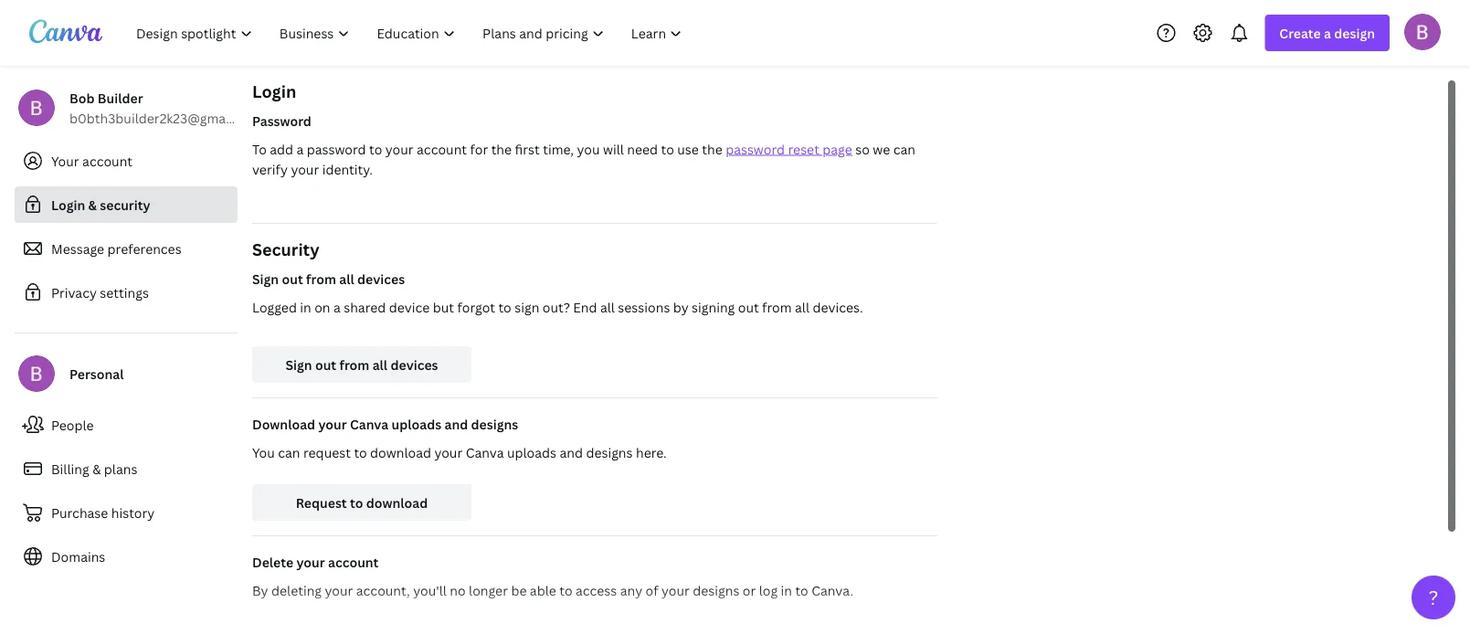 Task type: locate. For each thing, give the bounding box(es) containing it.
login for login & security
[[51, 196, 85, 213]]

0 vertical spatial sign
[[252, 270, 279, 287]]

to left canva.
[[796, 582, 809, 599]]

0 horizontal spatial the
[[491, 140, 512, 158]]

use
[[677, 140, 699, 158]]

0 horizontal spatial out
[[282, 270, 303, 287]]

1 horizontal spatial can
[[894, 140, 916, 158]]

0 horizontal spatial canva
[[350, 415, 389, 433]]

all right the end
[[600, 298, 615, 316]]

0 horizontal spatial designs
[[471, 415, 518, 433]]

1 vertical spatial in
[[781, 582, 792, 599]]

the right use
[[702, 140, 723, 158]]

any
[[620, 582, 643, 599]]

the
[[491, 140, 512, 158], [702, 140, 723, 158]]

0 horizontal spatial sign
[[252, 270, 279, 287]]

0 vertical spatial a
[[1324, 24, 1332, 42]]

1 horizontal spatial uploads
[[507, 444, 557, 461]]

design
[[1335, 24, 1376, 42]]

0 vertical spatial out
[[282, 270, 303, 287]]

sign inside button
[[286, 356, 312, 373]]

signing
[[692, 298, 735, 316]]

domains
[[51, 548, 105, 565]]

identity.
[[322, 160, 373, 178]]

0 horizontal spatial password
[[307, 140, 366, 158]]

1 horizontal spatial sign
[[286, 356, 312, 373]]

1 vertical spatial canva
[[466, 444, 504, 461]]

designs left here.
[[586, 444, 633, 461]]

purchase history
[[51, 504, 155, 521]]

request to download button
[[252, 484, 472, 521]]

account
[[417, 140, 467, 158], [82, 152, 133, 170], [328, 553, 379, 571]]

create a design
[[1280, 24, 1376, 42]]

your down download your canva uploads and designs
[[434, 444, 463, 461]]

so we can verify your identity.
[[252, 140, 916, 178]]

& left "plans"
[[92, 460, 101, 478]]

sign
[[252, 270, 279, 287], [286, 356, 312, 373]]

out?
[[543, 298, 570, 316]]

login
[[252, 80, 296, 102], [51, 196, 85, 213]]

0 horizontal spatial and
[[445, 415, 468, 433]]

logged in on a shared device but forgot to sign out? end all sessions by signing out from all devices.
[[252, 298, 863, 316]]

1 vertical spatial designs
[[586, 444, 633, 461]]

0 vertical spatial &
[[88, 196, 97, 213]]

in
[[300, 298, 311, 316], [781, 582, 792, 599]]

1 horizontal spatial out
[[315, 356, 336, 373]]

from up on
[[306, 270, 336, 287]]

log
[[759, 582, 778, 599]]

1 vertical spatial download
[[366, 494, 428, 511]]

so
[[856, 140, 870, 158]]

designs left or
[[693, 582, 740, 599]]

devices up shared
[[357, 270, 405, 287]]

1 horizontal spatial in
[[781, 582, 792, 599]]

no
[[450, 582, 466, 599]]

login & security link
[[15, 186, 238, 223]]

can right you
[[278, 444, 300, 461]]

account right your
[[82, 152, 133, 170]]

download
[[370, 444, 431, 461], [366, 494, 428, 511]]

settings
[[100, 284, 149, 301]]

top level navigation element
[[124, 15, 698, 51]]

&
[[88, 196, 97, 213], [92, 460, 101, 478]]

0 horizontal spatial a
[[297, 140, 304, 158]]

but
[[433, 298, 454, 316]]

your
[[51, 152, 79, 170]]

sessions
[[618, 298, 670, 316]]

0 vertical spatial login
[[252, 80, 296, 102]]

sign out from all devices
[[252, 270, 405, 287], [286, 356, 438, 373]]

to right the request
[[350, 494, 363, 511]]

devices inside sign out from all devices button
[[391, 356, 438, 373]]

2 horizontal spatial out
[[738, 298, 759, 316]]

a
[[1324, 24, 1332, 42], [297, 140, 304, 158], [334, 298, 341, 316]]

privacy settings link
[[15, 274, 238, 311]]

password up identity.
[[307, 140, 366, 158]]

from left devices.
[[762, 298, 792, 316]]

your inside so we can verify your identity.
[[291, 160, 319, 178]]

1 vertical spatial can
[[278, 444, 300, 461]]

0 horizontal spatial in
[[300, 298, 311, 316]]

1 horizontal spatial password
[[726, 140, 785, 158]]

message preferences link
[[15, 230, 238, 267]]

in left on
[[300, 298, 311, 316]]

1 horizontal spatial a
[[334, 298, 341, 316]]

be
[[511, 582, 527, 599]]

the right for
[[491, 140, 512, 158]]

0 vertical spatial can
[[894, 140, 916, 158]]

1 vertical spatial out
[[738, 298, 759, 316]]

and
[[445, 415, 468, 433], [560, 444, 583, 461]]

in right log
[[781, 582, 792, 599]]

1 vertical spatial and
[[560, 444, 583, 461]]

logged
[[252, 298, 297, 316]]

password left reset
[[726, 140, 785, 158]]

out right signing
[[738, 298, 759, 316]]

delete your account
[[252, 553, 379, 571]]

0 vertical spatial designs
[[471, 415, 518, 433]]

and left here.
[[560, 444, 583, 461]]

you
[[577, 140, 600, 158]]

1 vertical spatial sign out from all devices
[[286, 356, 438, 373]]

password
[[252, 112, 312, 129]]

billing
[[51, 460, 89, 478]]

privacy
[[51, 284, 97, 301]]

uploads
[[392, 415, 442, 433], [507, 444, 557, 461]]

page
[[823, 140, 853, 158]]

?
[[1429, 584, 1439, 611]]

0 vertical spatial uploads
[[392, 415, 442, 433]]

all down shared
[[373, 356, 388, 373]]

devices down device on the left of the page
[[391, 356, 438, 373]]

0 vertical spatial devices
[[357, 270, 405, 287]]

download down download your canva uploads and designs
[[370, 444, 431, 461]]

1 vertical spatial login
[[51, 196, 85, 213]]

all
[[339, 270, 354, 287], [600, 298, 615, 316], [795, 298, 810, 316], [373, 356, 388, 373]]

devices
[[357, 270, 405, 287], [391, 356, 438, 373]]

2 vertical spatial out
[[315, 356, 336, 373]]

0 vertical spatial and
[[445, 415, 468, 433]]

& for login
[[88, 196, 97, 213]]

out down on
[[315, 356, 336, 373]]

your
[[385, 140, 414, 158], [291, 160, 319, 178], [318, 415, 347, 433], [434, 444, 463, 461], [297, 553, 325, 571], [325, 582, 353, 599], [662, 582, 690, 599]]

from
[[306, 270, 336, 287], [762, 298, 792, 316], [340, 356, 370, 373]]

1 horizontal spatial canva
[[466, 444, 504, 461]]

you can request to download your canva uploads and designs here.
[[252, 444, 667, 461]]

a left design
[[1324, 24, 1332, 42]]

2 vertical spatial a
[[334, 298, 341, 316]]

account up account,
[[328, 553, 379, 571]]

sign up download
[[286, 356, 312, 373]]

delete
[[252, 553, 293, 571]]

1 vertical spatial &
[[92, 460, 101, 478]]

sign out from all devices up on
[[252, 270, 405, 287]]

password
[[307, 140, 366, 158], [726, 140, 785, 158]]

can right we
[[894, 140, 916, 158]]

from down shared
[[340, 356, 370, 373]]

0 horizontal spatial login
[[51, 196, 85, 213]]

will
[[603, 140, 624, 158]]

login & security
[[51, 196, 150, 213]]

1 vertical spatial from
[[762, 298, 792, 316]]

1 horizontal spatial from
[[340, 356, 370, 373]]

sign out from all devices down shared
[[286, 356, 438, 373]]

out
[[282, 270, 303, 287], [738, 298, 759, 316], [315, 356, 336, 373]]

2 vertical spatial designs
[[693, 582, 740, 599]]

out down security
[[282, 270, 303, 287]]

1 horizontal spatial login
[[252, 80, 296, 102]]

1 vertical spatial devices
[[391, 356, 438, 373]]

a right the add
[[297, 140, 304, 158]]

verify
[[252, 160, 288, 178]]

to inside 'button'
[[350, 494, 363, 511]]

can
[[894, 140, 916, 158], [278, 444, 300, 461]]

login down your
[[51, 196, 85, 213]]

1 horizontal spatial the
[[702, 140, 723, 158]]

and up you can request to download your canva uploads and designs here.
[[445, 415, 468, 433]]

account left for
[[417, 140, 467, 158]]

1 vertical spatial sign
[[286, 356, 312, 373]]

billing & plans link
[[15, 451, 238, 487]]

your right of
[[662, 582, 690, 599]]

2 vertical spatial from
[[340, 356, 370, 373]]

0 horizontal spatial account
[[82, 152, 133, 170]]

login for login
[[252, 80, 296, 102]]

sign up logged
[[252, 270, 279, 287]]

download right the request
[[366, 494, 428, 511]]

all inside button
[[373, 356, 388, 373]]

canva
[[350, 415, 389, 433], [466, 444, 504, 461]]

& left 'security'
[[88, 196, 97, 213]]

2 horizontal spatial designs
[[693, 582, 740, 599]]

designs up you can request to download your canva uploads and designs here.
[[471, 415, 518, 433]]

0 vertical spatial from
[[306, 270, 336, 287]]

reset
[[788, 140, 820, 158]]

2 horizontal spatial a
[[1324, 24, 1332, 42]]

designs
[[471, 415, 518, 433], [586, 444, 633, 461], [693, 582, 740, 599]]

to add a password to your account for the first time, you will need to use the password reset page
[[252, 140, 853, 158]]

0 vertical spatial in
[[300, 298, 311, 316]]

login up password
[[252, 80, 296, 102]]

download inside 'button'
[[366, 494, 428, 511]]

a right on
[[334, 298, 341, 316]]

your down the add
[[291, 160, 319, 178]]

billing & plans
[[51, 460, 137, 478]]



Task type: vqa. For each thing, say whether or not it's contained in the screenshot.
reset
yes



Task type: describe. For each thing, give the bounding box(es) containing it.
1 password from the left
[[307, 140, 366, 158]]

request
[[296, 494, 347, 511]]

sign out from all devices inside button
[[286, 356, 438, 373]]

your account
[[51, 152, 133, 170]]

0 vertical spatial canva
[[350, 415, 389, 433]]

privacy settings
[[51, 284, 149, 301]]

1 horizontal spatial account
[[328, 553, 379, 571]]

bob builder b0bth3builder2k23@gmail.com
[[69, 89, 263, 127]]

to right 'request'
[[354, 444, 367, 461]]

1 the from the left
[[491, 140, 512, 158]]

0 vertical spatial sign out from all devices
[[252, 270, 405, 287]]

device
[[389, 298, 430, 316]]

by
[[252, 582, 268, 599]]

0 horizontal spatial uploads
[[392, 415, 442, 433]]

your down delete your account
[[325, 582, 353, 599]]

can inside so we can verify your identity.
[[894, 140, 916, 158]]

you'll
[[413, 582, 447, 599]]

preferences
[[107, 240, 182, 257]]

from inside button
[[340, 356, 370, 373]]

people link
[[15, 407, 238, 443]]

? button
[[1412, 576, 1456, 620]]

2 password from the left
[[726, 140, 785, 158]]

sign
[[515, 298, 540, 316]]

bob
[[69, 89, 95, 106]]

security
[[252, 238, 319, 260]]

you
[[252, 444, 275, 461]]

0 horizontal spatial can
[[278, 444, 300, 461]]

bob builder image
[[1405, 13, 1441, 50]]

security
[[100, 196, 150, 213]]

longer
[[469, 582, 508, 599]]

your up deleting
[[297, 553, 325, 571]]

time,
[[543, 140, 574, 158]]

all left devices.
[[795, 298, 810, 316]]

download
[[252, 415, 315, 433]]

2 horizontal spatial from
[[762, 298, 792, 316]]

create
[[1280, 24, 1321, 42]]

on
[[315, 298, 330, 316]]

account,
[[356, 582, 410, 599]]

forgot
[[457, 298, 495, 316]]

0 vertical spatial download
[[370, 444, 431, 461]]

0 horizontal spatial from
[[306, 270, 336, 287]]

devices.
[[813, 298, 863, 316]]

& for billing
[[92, 460, 101, 478]]

or
[[743, 582, 756, 599]]

download your canva uploads and designs
[[252, 415, 518, 433]]

history
[[111, 504, 155, 521]]

your up 'request'
[[318, 415, 347, 433]]

1 vertical spatial a
[[297, 140, 304, 158]]

canva.
[[812, 582, 854, 599]]

domains link
[[15, 538, 238, 575]]

able
[[530, 582, 556, 599]]

by deleting your account, you'll no longer be able to access any of your designs or log in to canva.
[[252, 582, 854, 599]]

2 the from the left
[[702, 140, 723, 158]]

end
[[573, 298, 597, 316]]

password reset page link
[[726, 140, 853, 158]]

sign out from all devices button
[[252, 346, 472, 383]]

your left for
[[385, 140, 414, 158]]

we
[[873, 140, 890, 158]]

purchase history link
[[15, 494, 238, 531]]

personal
[[69, 365, 124, 382]]

message preferences
[[51, 240, 182, 257]]

need
[[627, 140, 658, 158]]

for
[[470, 140, 488, 158]]

to left use
[[661, 140, 674, 158]]

here.
[[636, 444, 667, 461]]

to
[[252, 140, 267, 158]]

people
[[51, 416, 94, 434]]

a inside dropdown button
[[1324, 24, 1332, 42]]

plans
[[104, 460, 137, 478]]

to right able
[[560, 582, 573, 599]]

all up shared
[[339, 270, 354, 287]]

create a design button
[[1265, 15, 1390, 51]]

2 horizontal spatial account
[[417, 140, 467, 158]]

to left sign
[[499, 298, 512, 316]]

deleting
[[271, 582, 322, 599]]

1 horizontal spatial and
[[560, 444, 583, 461]]

your account link
[[15, 143, 238, 179]]

first
[[515, 140, 540, 158]]

access
[[576, 582, 617, 599]]

1 horizontal spatial designs
[[586, 444, 633, 461]]

request
[[303, 444, 351, 461]]

builder
[[98, 89, 143, 106]]

shared
[[344, 298, 386, 316]]

by
[[673, 298, 689, 316]]

to up identity.
[[369, 140, 382, 158]]

message
[[51, 240, 104, 257]]

purchase
[[51, 504, 108, 521]]

out inside button
[[315, 356, 336, 373]]

of
[[646, 582, 659, 599]]

1 vertical spatial uploads
[[507, 444, 557, 461]]

add
[[270, 140, 293, 158]]

request to download
[[296, 494, 428, 511]]

b0bth3builder2k23@gmail.com
[[69, 109, 263, 127]]



